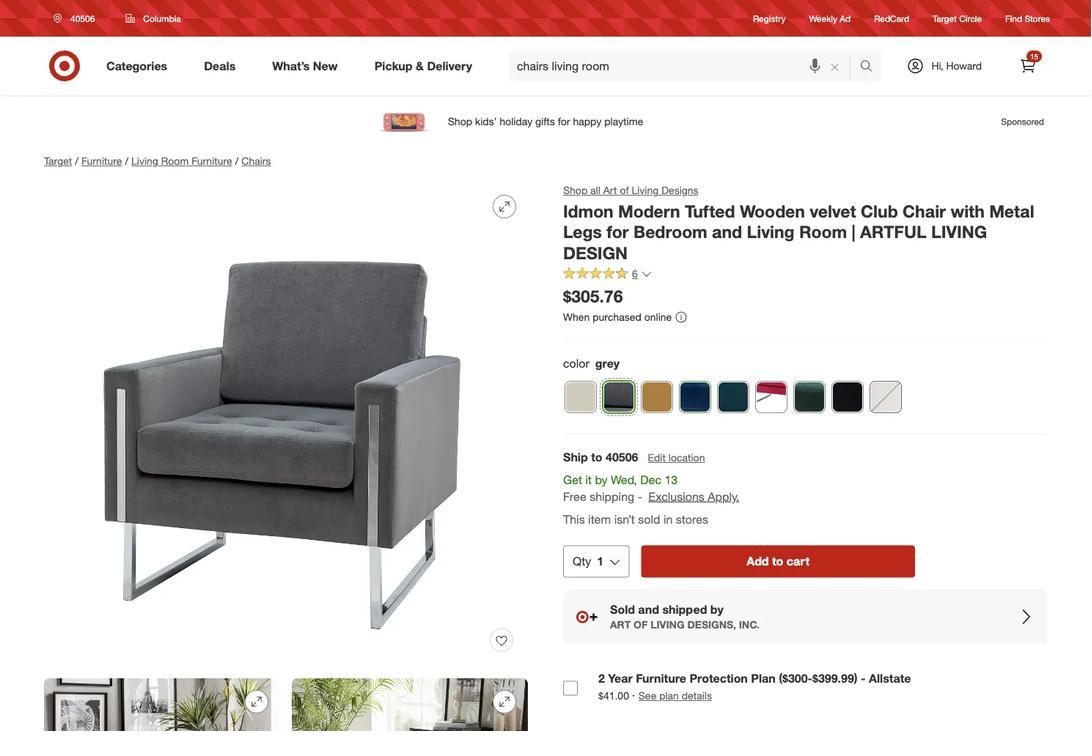 Task type: describe. For each thing, give the bounding box(es) containing it.
bedroom
[[634, 222, 708, 243]]

sold
[[638, 513, 660, 527]]

find stores link
[[1006, 12, 1050, 25]]

target for target / furniture / living room furniture / chairs
[[44, 155, 72, 168]]

this item isn't sold in stores
[[563, 513, 708, 527]]

shipped
[[663, 603, 707, 617]]

fulfillment region
[[563, 449, 1047, 645]]

velvet
[[810, 201, 856, 221]]

to for ship
[[591, 451, 603, 465]]

image gallery element
[[44, 183, 528, 732]]

target circle
[[933, 13, 982, 24]]

designs
[[662, 184, 699, 197]]

in
[[664, 513, 673, 527]]

idmon
[[563, 201, 614, 221]]

modern
[[618, 201, 680, 221]]

wed,
[[611, 473, 637, 488]]

of
[[620, 184, 629, 197]]

room inside shop all art of living designs idmon modern tufted wooden velvet club chair with metal legs for bedroom and living room | artful living design
[[800, 222, 847, 243]]

what's new
[[272, 59, 338, 73]]

artful
[[860, 222, 927, 243]]

edit location
[[648, 452, 705, 464]]

what's
[[272, 59, 310, 73]]

inc.
[[739, 619, 760, 632]]

idmon modern tufted wooden velvet club chair with metal legs for bedroom and living room | artful living design, 2 of 12 image
[[44, 679, 280, 732]]

tufted
[[685, 201, 735, 221]]

by inside get it by wed, dec 13 free shipping - exclusions apply.
[[595, 473, 608, 488]]

dec
[[640, 473, 662, 488]]

$305.76
[[563, 286, 623, 307]]

furniture for target
[[81, 155, 122, 168]]

howard
[[947, 59, 982, 72]]

color
[[563, 357, 590, 371]]

|
[[852, 222, 856, 243]]

shipping
[[590, 490, 635, 504]]

living room furniture link
[[131, 155, 232, 168]]

2
[[599, 672, 605, 687]]

ad
[[840, 13, 851, 24]]

protection
[[690, 672, 748, 687]]

get it by wed, dec 13 free shipping - exclusions apply.
[[563, 473, 739, 504]]

to for add
[[772, 555, 784, 569]]

get
[[563, 473, 582, 488]]

living for idmon
[[632, 184, 659, 197]]

idmon modern tufted wooden velvet club chair with metal legs for bedroom and living room | artful living design, 3 of 12 image
[[292, 679, 528, 732]]

40506 button
[[44, 5, 110, 32]]

what's new link
[[260, 50, 356, 82]]

mustard image
[[642, 382, 673, 413]]

isn't
[[614, 513, 635, 527]]

edit
[[648, 452, 666, 464]]

free
[[563, 490, 587, 504]]

delivery
[[427, 59, 472, 73]]

redcard link
[[874, 12, 910, 25]]

plan
[[751, 672, 776, 687]]

categories link
[[94, 50, 186, 82]]

living inside the sold and shipped by art of living designs, inc.
[[651, 619, 685, 632]]

circle
[[960, 13, 982, 24]]

when purchased online
[[563, 311, 672, 324]]

registry link
[[753, 12, 786, 25]]

item
[[588, 513, 611, 527]]

stores
[[676, 513, 708, 527]]

exclusions
[[649, 490, 705, 504]]

year
[[608, 672, 633, 687]]

see
[[639, 690, 657, 703]]

columbia button
[[116, 5, 190, 32]]

grey image
[[604, 382, 634, 413]]

registry
[[753, 13, 786, 24]]

grey
[[595, 357, 620, 371]]

living inside shop all art of living designs idmon modern tufted wooden velvet club chair with metal legs for bedroom and living room | artful living design
[[932, 222, 987, 243]]

What can we help you find? suggestions appear below search field
[[508, 50, 864, 82]]

1
[[597, 555, 604, 569]]

furniture for 2
[[636, 672, 687, 687]]

qty
[[573, 555, 591, 569]]

exclusions apply. link
[[649, 490, 739, 504]]

&
[[416, 59, 424, 73]]

advertisement region
[[32, 104, 1059, 139]]



Task type: vqa. For each thing, say whether or not it's contained in the screenshot.
Designs
yes



Task type: locate. For each thing, give the bounding box(es) containing it.
chairs link
[[242, 155, 271, 168]]

living for furniture
[[131, 155, 158, 168]]

deals
[[204, 59, 236, 73]]

- inside get it by wed, dec 13 free shipping - exclusions apply.
[[638, 490, 642, 504]]

0 vertical spatial 40506
[[70, 13, 95, 24]]

sold and shipped by art of living designs, inc.
[[610, 603, 760, 632]]

living down wooden
[[747, 222, 795, 243]]

search button
[[853, 50, 889, 85]]

and
[[712, 222, 742, 243], [638, 603, 659, 617]]

legs
[[563, 222, 602, 243]]

1 horizontal spatial -
[[861, 672, 866, 687]]

1 vertical spatial and
[[638, 603, 659, 617]]

0 vertical spatial target
[[933, 13, 957, 24]]

1 horizontal spatial furniture
[[192, 155, 232, 168]]

target left furniture link
[[44, 155, 72, 168]]

0 horizontal spatial -
[[638, 490, 642, 504]]

living
[[131, 155, 158, 168], [632, 184, 659, 197], [747, 222, 795, 243]]

apply.
[[708, 490, 739, 504]]

target for target circle
[[933, 13, 957, 24]]

/ right furniture link
[[125, 155, 128, 168]]

chairs
[[242, 155, 271, 168]]

15 link
[[1012, 50, 1044, 82]]

of
[[634, 619, 648, 632]]

3 / from the left
[[235, 155, 239, 168]]

0 horizontal spatial living
[[131, 155, 158, 168]]

find
[[1006, 13, 1023, 24]]

2 horizontal spatial furniture
[[636, 672, 687, 687]]

1 vertical spatial 40506
[[606, 451, 638, 465]]

furniture left chairs
[[192, 155, 232, 168]]

40506 left columbia dropdown button
[[70, 13, 95, 24]]

it
[[586, 473, 592, 488]]

6 link
[[563, 267, 653, 284]]

1 vertical spatial living
[[632, 184, 659, 197]]

hi,
[[932, 59, 944, 72]]

1 horizontal spatial by
[[711, 603, 724, 617]]

1 horizontal spatial target
[[933, 13, 957, 24]]

1 horizontal spatial room
[[800, 222, 847, 243]]

15
[[1030, 52, 1039, 61]]

0 vertical spatial living
[[932, 222, 987, 243]]

furniture right target link
[[81, 155, 122, 168]]

find stores
[[1006, 13, 1050, 24]]

ivory image
[[565, 382, 596, 413]]

1 vertical spatial to
[[772, 555, 784, 569]]

details
[[682, 690, 712, 703]]

pickup & delivery
[[375, 59, 472, 73]]

0 vertical spatial living
[[131, 155, 158, 168]]

online
[[645, 311, 672, 324]]

add to cart
[[747, 555, 810, 569]]

stores
[[1025, 13, 1050, 24]]

art
[[610, 619, 631, 632]]

edit location button
[[647, 450, 706, 466]]

- down dec
[[638, 490, 642, 504]]

room down velvet
[[800, 222, 847, 243]]

room
[[161, 155, 189, 168], [800, 222, 847, 243]]

to
[[591, 451, 603, 465], [772, 555, 784, 569]]

1 horizontal spatial living
[[632, 184, 659, 197]]

1 horizontal spatial 40506
[[606, 451, 638, 465]]

plan
[[660, 690, 679, 703]]

and up of
[[638, 603, 659, 617]]

2 vertical spatial living
[[747, 222, 795, 243]]

None checkbox
[[563, 682, 578, 696]]

0 vertical spatial -
[[638, 490, 642, 504]]

0 horizontal spatial and
[[638, 603, 659, 617]]

living down shipped
[[651, 619, 685, 632]]

/ right target link
[[75, 155, 78, 168]]

0 horizontal spatial to
[[591, 451, 603, 465]]

by right "it"
[[595, 473, 608, 488]]

40506
[[70, 13, 95, 24], [606, 451, 638, 465]]

fuchsia image
[[756, 382, 787, 413]]

target / furniture / living room furniture / chairs
[[44, 155, 271, 168]]

1 vertical spatial room
[[800, 222, 847, 243]]

·
[[632, 689, 635, 703]]

add
[[747, 555, 769, 569]]

to inside button
[[772, 555, 784, 569]]

2 year furniture protection plan ($300-$399.99) - allstate $41.00 · see plan details
[[599, 672, 911, 703]]

pickup
[[375, 59, 413, 73]]

furniture up plan
[[636, 672, 687, 687]]

$399.99)
[[813, 672, 858, 687]]

0 horizontal spatial /
[[75, 155, 78, 168]]

1 horizontal spatial to
[[772, 555, 784, 569]]

target link
[[44, 155, 72, 168]]

living right of
[[632, 184, 659, 197]]

($300-
[[779, 672, 813, 687]]

1 vertical spatial living
[[651, 619, 685, 632]]

$41.00
[[599, 690, 629, 703]]

art
[[603, 184, 617, 197]]

0 vertical spatial to
[[591, 451, 603, 465]]

weekly ad link
[[809, 12, 851, 25]]

2 horizontal spatial /
[[235, 155, 239, 168]]

2 horizontal spatial living
[[747, 222, 795, 243]]

wooden
[[740, 201, 805, 221]]

0 vertical spatial room
[[161, 155, 189, 168]]

0 horizontal spatial living
[[651, 619, 685, 632]]

0 horizontal spatial furniture
[[81, 155, 122, 168]]

club
[[861, 201, 898, 221]]

for
[[607, 222, 629, 243]]

target left circle
[[933, 13, 957, 24]]

columbia
[[143, 13, 181, 24]]

navy image
[[680, 382, 711, 413]]

this
[[563, 513, 585, 527]]

chair
[[903, 201, 946, 221]]

green image
[[794, 382, 825, 413]]

idmon modern tufted wooden velvet club chair with metal legs for bedroom and living room | artful living design, 1 of 12 image
[[44, 183, 528, 667]]

allstate
[[869, 672, 911, 687]]

living right furniture link
[[131, 155, 158, 168]]

1 horizontal spatial living
[[932, 222, 987, 243]]

to right ship
[[591, 451, 603, 465]]

sold
[[610, 603, 635, 617]]

1 horizontal spatial and
[[712, 222, 742, 243]]

weekly ad
[[809, 13, 851, 24]]

designs,
[[688, 619, 736, 632]]

1 / from the left
[[75, 155, 78, 168]]

by up designs,
[[711, 603, 724, 617]]

qty 1
[[573, 555, 604, 569]]

40506 up wed,
[[606, 451, 638, 465]]

pickup & delivery link
[[362, 50, 491, 82]]

furniture
[[81, 155, 122, 168], [192, 155, 232, 168], [636, 672, 687, 687]]

location
[[669, 452, 705, 464]]

- inside 2 year furniture protection plan ($300-$399.99) - allstate $41.00 · see plan details
[[861, 672, 866, 687]]

shop
[[563, 184, 588, 197]]

0 vertical spatial and
[[712, 222, 742, 243]]

metal
[[990, 201, 1035, 221]]

ship to 40506
[[563, 451, 638, 465]]

0 horizontal spatial 40506
[[70, 13, 95, 24]]

target
[[933, 13, 957, 24], [44, 155, 72, 168]]

furniture link
[[81, 155, 122, 168]]

0 horizontal spatial by
[[595, 473, 608, 488]]

tan - out of stock image
[[871, 382, 901, 413]]

1 vertical spatial target
[[44, 155, 72, 168]]

see plan details button
[[639, 689, 712, 704]]

/ left chairs link
[[235, 155, 239, 168]]

target circle link
[[933, 12, 982, 25]]

40506 inside fulfillment region
[[606, 451, 638, 465]]

0 horizontal spatial room
[[161, 155, 189, 168]]

40506 inside dropdown button
[[70, 13, 95, 24]]

1 horizontal spatial /
[[125, 155, 128, 168]]

furniture inside 2 year furniture protection plan ($300-$399.99) - allstate $41.00 · see plan details
[[636, 672, 687, 687]]

cart
[[787, 555, 810, 569]]

1 vertical spatial -
[[861, 672, 866, 687]]

when
[[563, 311, 590, 324]]

and inside shop all art of living designs idmon modern tufted wooden velvet club chair with metal legs for bedroom and living room | artful living design
[[712, 222, 742, 243]]

-
[[638, 490, 642, 504], [861, 672, 866, 687]]

hi, howard
[[932, 59, 982, 72]]

0 horizontal spatial target
[[44, 155, 72, 168]]

all
[[590, 184, 601, 197]]

search
[[853, 60, 889, 74]]

living down with
[[932, 222, 987, 243]]

color grey
[[563, 357, 620, 371]]

redcard
[[874, 13, 910, 24]]

1 vertical spatial by
[[711, 603, 724, 617]]

2 / from the left
[[125, 155, 128, 168]]

and down 'tufted'
[[712, 222, 742, 243]]

to right add
[[772, 555, 784, 569]]

ship
[[563, 451, 588, 465]]

- left allstate
[[861, 672, 866, 687]]

deals link
[[192, 50, 254, 82]]

room right furniture link
[[161, 155, 189, 168]]

with
[[951, 201, 985, 221]]

6
[[632, 268, 638, 281]]

categories
[[106, 59, 167, 73]]

shop all art of living designs idmon modern tufted wooden velvet club chair with metal legs for bedroom and living room | artful living design
[[563, 184, 1035, 264]]

and inside the sold and shipped by art of living designs, inc.
[[638, 603, 659, 617]]

design
[[563, 243, 628, 264]]

by inside the sold and shipped by art of living designs, inc.
[[711, 603, 724, 617]]

new
[[313, 59, 338, 73]]

weekly
[[809, 13, 838, 24]]

purchased
[[593, 311, 642, 324]]

0 vertical spatial by
[[595, 473, 608, 488]]

add to cart button
[[641, 546, 915, 578]]

teal image
[[718, 382, 749, 413]]

black image
[[832, 382, 863, 413]]



